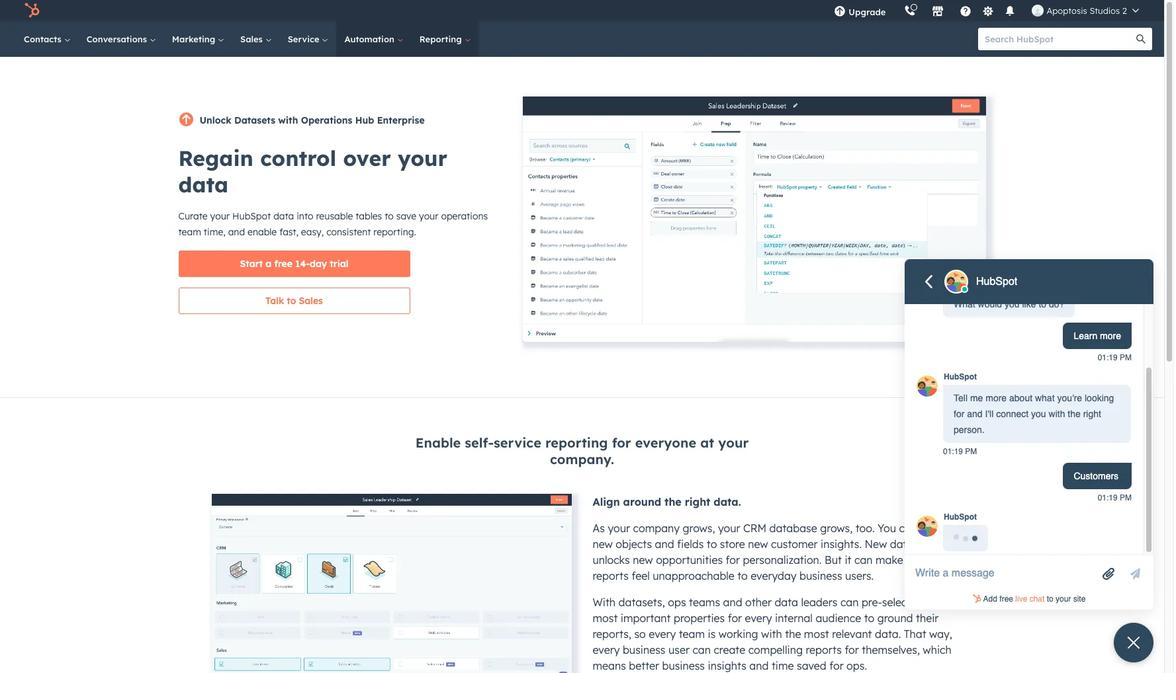 Task type: vqa. For each thing, say whether or not it's contained in the screenshot.
every to the bottom
yes



Task type: describe. For each thing, give the bounding box(es) containing it.
operations
[[441, 210, 488, 222]]

reusable
[[316, 210, 353, 222]]

Search HubSpot search field
[[978, 28, 1140, 50]]

0 vertical spatial the
[[665, 496, 682, 509]]

data inside regain control over your data
[[178, 171, 228, 198]]

to up other
[[737, 570, 748, 583]]

better
[[629, 660, 659, 673]]

service
[[494, 435, 541, 452]]

datasets
[[234, 115, 275, 126]]

other
[[745, 597, 772, 610]]

data inside as your company grows, your crm database grows, too. you create new objects and fields to store new customer insights. new data unlocks new opportunities for personalization. but it can make building reports feel unapproachable to everyday business users.
[[890, 538, 914, 552]]

your inside regain control over your data
[[398, 145, 448, 171]]

0 horizontal spatial every
[[593, 644, 620, 658]]

for down 'relevant'
[[845, 644, 859, 658]]

service link
[[280, 21, 337, 57]]

1 horizontal spatial every
[[649, 628, 676, 642]]

objects
[[616, 538, 652, 552]]

your up 'time,'
[[210, 210, 230, 222]]

notifications button
[[999, 0, 1022, 21]]

hub
[[355, 115, 374, 126]]

fields
[[677, 538, 704, 552]]

2
[[1122, 5, 1127, 16]]

right
[[685, 496, 710, 509]]

talk
[[265, 295, 284, 307]]

is
[[708, 628, 716, 642]]

curate your hubspot data into reusable tables to save your operations team time, and enable fast, easy, consistent reporting.
[[178, 210, 488, 238]]

feel
[[632, 570, 650, 583]]

control
[[260, 145, 336, 171]]

which
[[923, 644, 952, 658]]

settings link
[[980, 4, 996, 18]]

compelling
[[748, 644, 803, 658]]

reporting link
[[412, 21, 479, 57]]

make
[[876, 554, 903, 567]]

into
[[297, 210, 313, 222]]

hubspot link
[[16, 3, 50, 19]]

working
[[719, 628, 758, 642]]

personalization.
[[743, 554, 822, 567]]

contacts
[[24, 34, 64, 44]]

curate
[[178, 210, 208, 222]]

internal
[[775, 613, 813, 626]]

but
[[825, 554, 842, 567]]

insights.
[[821, 538, 862, 552]]

2 horizontal spatial new
[[748, 538, 768, 552]]

crm
[[743, 522, 767, 536]]

notifications image
[[1004, 6, 1016, 18]]

marketing link
[[164, 21, 232, 57]]

with inside with datasets, ops teams and other data leaders can pre-select the most important properties for every internal audience to ground their reports, so every team is working with the most relevant data. that way, every business user can create compelling reports for themselves, which means better business insights and time saved for ops.
[[761, 628, 782, 642]]

it
[[845, 554, 852, 567]]

studios
[[1090, 5, 1120, 16]]

for inside enable self-service reporting for everyone at your company.
[[612, 435, 631, 452]]

data. inside with datasets, ops teams and other data leaders can pre-select the most important properties for every internal audience to ground their reports, so every team is working with the most relevant data. that way, every business user can create compelling reports for themselves, which means better business insights and time saved for ops.
[[875, 628, 901, 642]]

regain
[[178, 145, 253, 171]]

day
[[310, 258, 327, 270]]

menu containing apoptosis studios 2
[[825, 0, 1148, 21]]

for up working
[[728, 613, 742, 626]]

store
[[720, 538, 745, 552]]

regain control over your data
[[178, 145, 448, 198]]

teams
[[689, 597, 720, 610]]

talk to sales button
[[178, 288, 410, 314]]

and left other
[[723, 597, 742, 610]]

can inside as your company grows, your crm database grows, too. you create new objects and fields to store new customer insights. new data unlocks new opportunities for personalization. but it can make building reports feel unapproachable to everyday business users.
[[854, 554, 873, 567]]

to inside with datasets, ops teams and other data leaders can pre-select the most important properties for every internal audience to ground their reports, so every team is working with the most relevant data. that way, every business user can create compelling reports for themselves, which means better business insights and time saved for ops.
[[864, 613, 875, 626]]

for left ops.
[[829, 660, 844, 673]]

conversations
[[87, 34, 149, 44]]

talk to sales
[[265, 295, 323, 307]]

create inside as your company grows, your crm database grows, too. you create new objects and fields to store new customer insights. new data unlocks new opportunities for personalization. but it can make building reports feel unapproachable to everyday business users.
[[899, 522, 931, 536]]

company
[[633, 522, 680, 536]]

ops
[[668, 597, 686, 610]]

your inside enable self-service reporting for everyone at your company.
[[718, 435, 749, 452]]

enterprise
[[377, 115, 425, 126]]

conversations link
[[79, 21, 164, 57]]

2 vertical spatial business
[[662, 660, 705, 673]]

and down the compelling
[[750, 660, 769, 673]]

that
[[904, 628, 926, 642]]

users.
[[845, 570, 874, 583]]

save
[[396, 210, 416, 222]]

team inside with datasets, ops teams and other data leaders can pre-select the most important properties for every internal audience to ground their reports, so every team is working with the most relevant data. that way, every business user can create compelling reports for themselves, which means better business insights and time saved for ops.
[[679, 628, 705, 642]]

relevant
[[832, 628, 872, 642]]

0 horizontal spatial data.
[[714, 496, 741, 509]]

as
[[593, 522, 605, 536]]

hubspot
[[232, 210, 271, 222]]

sales inside button
[[299, 295, 323, 307]]

time
[[772, 660, 794, 673]]

means
[[593, 660, 626, 673]]

company.
[[550, 452, 614, 468]]

time,
[[204, 226, 226, 238]]

reports inside as your company grows, your crm database grows, too. you create new objects and fields to store new customer insights. new data unlocks new opportunities for personalization. but it can make building reports feel unapproachable to everyday business users.
[[593, 570, 629, 583]]

important
[[621, 613, 671, 626]]

your up store on the right
[[718, 522, 740, 536]]

apoptosis studios 2 button
[[1024, 0, 1147, 21]]

around
[[623, 496, 661, 509]]

0 horizontal spatial sales
[[240, 34, 265, 44]]

calling icon image
[[904, 5, 916, 17]]

2 vertical spatial can
[[693, 644, 711, 658]]

enable self-service reporting for everyone at your company.
[[416, 435, 749, 468]]

marketing
[[172, 34, 218, 44]]

search image
[[1136, 34, 1146, 44]]

help button
[[955, 0, 977, 21]]

upgrade
[[849, 7, 886, 17]]

to inside button
[[287, 295, 296, 307]]

automation link
[[337, 21, 412, 57]]

a
[[266, 258, 272, 270]]

align
[[593, 496, 620, 509]]



Task type: locate. For each thing, give the bounding box(es) containing it.
team inside curate your hubspot data into reusable tables to save your operations team time, and enable fast, easy, consistent reporting.
[[178, 226, 201, 238]]

business inside as your company grows, your crm database grows, too. you create new objects and fields to store new customer insights. new data unlocks new opportunities for personalization. but it can make building reports feel unapproachable to everyday business users.
[[800, 570, 842, 583]]

1 vertical spatial create
[[714, 644, 745, 658]]

unlocks
[[593, 554, 630, 567]]

start
[[240, 258, 263, 270]]

reports up saved
[[806, 644, 842, 658]]

free
[[274, 258, 293, 270]]

business
[[800, 570, 842, 583], [623, 644, 666, 658], [662, 660, 705, 673]]

easy,
[[301, 226, 324, 238]]

reports
[[593, 570, 629, 583], [806, 644, 842, 658]]

the left right
[[665, 496, 682, 509]]

and inside curate your hubspot data into reusable tables to save your operations team time, and enable fast, easy, consistent reporting.
[[228, 226, 245, 238]]

2 horizontal spatial every
[[745, 613, 772, 626]]

2 grows, from the left
[[820, 522, 853, 536]]

for left the everyone
[[612, 435, 631, 452]]

for down store on the right
[[726, 554, 740, 567]]

reports down unlocks
[[593, 570, 629, 583]]

apoptosis
[[1047, 5, 1087, 16]]

team
[[178, 226, 201, 238], [679, 628, 705, 642]]

data up "internal"
[[775, 597, 798, 610]]

1 horizontal spatial team
[[679, 628, 705, 642]]

0 horizontal spatial team
[[178, 226, 201, 238]]

create right you
[[899, 522, 931, 536]]

business down user
[[662, 660, 705, 673]]

1 horizontal spatial data.
[[875, 628, 901, 642]]

to right talk
[[287, 295, 296, 307]]

2 horizontal spatial the
[[914, 597, 930, 610]]

you
[[878, 522, 896, 536]]

0 vertical spatial reports
[[593, 570, 629, 583]]

0 vertical spatial business
[[800, 570, 842, 583]]

0 vertical spatial can
[[854, 554, 873, 567]]

data. right right
[[714, 496, 741, 509]]

most
[[593, 613, 618, 626], [804, 628, 829, 642]]

create up insights
[[714, 644, 745, 658]]

the down "internal"
[[785, 628, 801, 642]]

your
[[398, 145, 448, 171], [210, 210, 230, 222], [419, 210, 439, 222], [718, 435, 749, 452], [608, 522, 630, 536], [718, 522, 740, 536]]

calling icon button
[[899, 2, 922, 19]]

unlock datasets with operations hub enterprise
[[200, 115, 425, 126]]

0 horizontal spatial grows,
[[683, 522, 715, 536]]

create
[[899, 522, 931, 536], [714, 644, 745, 658]]

with right datasets
[[278, 115, 298, 126]]

0 vertical spatial sales
[[240, 34, 265, 44]]

your down the enterprise
[[398, 145, 448, 171]]

your right "at"
[[718, 435, 749, 452]]

ground
[[877, 613, 913, 626]]

every right so
[[649, 628, 676, 642]]

0 horizontal spatial most
[[593, 613, 618, 626]]

reporting.
[[374, 226, 416, 238]]

help image
[[960, 6, 972, 18]]

1 horizontal spatial grows,
[[820, 522, 853, 536]]

0 vertical spatial data.
[[714, 496, 741, 509]]

and inside as your company grows, your crm database grows, too. you create new objects and fields to store new customer insights. new data unlocks new opportunities for personalization. but it can make building reports feel unapproachable to everyday business users.
[[655, 538, 674, 552]]

reporting
[[419, 34, 464, 44]]

automation
[[344, 34, 397, 44]]

your right as
[[608, 522, 630, 536]]

1 horizontal spatial most
[[804, 628, 829, 642]]

grows, up fields
[[683, 522, 715, 536]]

reports inside with datasets, ops teams and other data leaders can pre-select the most important properties for every internal audience to ground their reports, so every team is working with the most relevant data. that way, every business user can create compelling reports for themselves, which means better business insights and time saved for ops.
[[806, 644, 842, 658]]

2 vertical spatial every
[[593, 644, 620, 658]]

0 vertical spatial team
[[178, 226, 201, 238]]

1 horizontal spatial reports
[[806, 644, 842, 658]]

menu
[[825, 0, 1148, 21]]

leaders
[[801, 597, 838, 610]]

can up audience
[[841, 597, 859, 610]]

consistent
[[326, 226, 371, 238]]

can down the is
[[693, 644, 711, 658]]

marketplaces image
[[932, 6, 944, 18]]

to inside curate your hubspot data into reusable tables to save your operations team time, and enable fast, easy, consistent reporting.
[[385, 210, 394, 222]]

themselves,
[[862, 644, 920, 658]]

chat widget region
[[886, 228, 1164, 674]]

too.
[[856, 522, 875, 536]]

business down but
[[800, 570, 842, 583]]

2 vertical spatial the
[[785, 628, 801, 642]]

0 vertical spatial most
[[593, 613, 618, 626]]

and down hubspot
[[228, 226, 245, 238]]

so
[[634, 628, 646, 642]]

start a free 14-day trial
[[240, 258, 348, 270]]

1 horizontal spatial new
[[633, 554, 653, 567]]

enable
[[416, 435, 461, 452]]

0 vertical spatial create
[[899, 522, 931, 536]]

1 vertical spatial with
[[761, 628, 782, 642]]

most down with
[[593, 613, 618, 626]]

every down other
[[745, 613, 772, 626]]

unlock
[[200, 115, 231, 126]]

14-
[[295, 258, 310, 270]]

data.
[[714, 496, 741, 509], [875, 628, 901, 642]]

data up fast,
[[273, 210, 294, 222]]

select
[[882, 597, 911, 610]]

team down properties
[[679, 628, 705, 642]]

everyone
[[635, 435, 696, 452]]

properties
[[674, 613, 725, 626]]

1 vertical spatial reports
[[806, 644, 842, 658]]

data. up themselves,
[[875, 628, 901, 642]]

sales left service
[[240, 34, 265, 44]]

0 horizontal spatial create
[[714, 644, 745, 658]]

customer
[[771, 538, 818, 552]]

create inside with datasets, ops teams and other data leaders can pre-select the most important properties for every internal audience to ground their reports, so every team is working with the most relevant data. that way, every business user can create compelling reports for themselves, which means better business insights and time saved for ops.
[[714, 644, 745, 658]]

reporting
[[545, 435, 608, 452]]

saved
[[797, 660, 827, 673]]

data inside with datasets, ops teams and other data leaders can pre-select the most important properties for every internal audience to ground their reports, so every team is working with the most relevant data. that way, every business user can create compelling reports for themselves, which means better business insights and time saved for ops.
[[775, 597, 798, 610]]

1 vertical spatial business
[[623, 644, 666, 658]]

start a free 14-day trial button
[[178, 251, 410, 277]]

1 vertical spatial every
[[649, 628, 676, 642]]

hubspot image
[[24, 3, 40, 19]]

to left store on the right
[[707, 538, 717, 552]]

with
[[593, 597, 616, 610]]

0 horizontal spatial the
[[665, 496, 682, 509]]

1 grows, from the left
[[683, 522, 715, 536]]

user
[[668, 644, 690, 658]]

the up their
[[914, 597, 930, 610]]

sales
[[240, 34, 265, 44], [299, 295, 323, 307]]

tables
[[356, 210, 382, 222]]

0 vertical spatial with
[[278, 115, 298, 126]]

with up the compelling
[[761, 628, 782, 642]]

to
[[385, 210, 394, 222], [287, 295, 296, 307], [707, 538, 717, 552], [737, 570, 748, 583], [864, 613, 875, 626]]

audience
[[816, 613, 861, 626]]

1 vertical spatial team
[[679, 628, 705, 642]]

0 horizontal spatial new
[[593, 538, 613, 552]]

at
[[700, 435, 714, 452]]

1 vertical spatial can
[[841, 597, 859, 610]]

data up curate
[[178, 171, 228, 198]]

the
[[665, 496, 682, 509], [914, 597, 930, 610], [785, 628, 801, 642]]

business up the better
[[623, 644, 666, 658]]

way,
[[929, 628, 952, 642]]

data inside curate your hubspot data into reusable tables to save your operations team time, and enable fast, easy, consistent reporting.
[[273, 210, 294, 222]]

over
[[343, 145, 391, 171]]

new up feel
[[633, 554, 653, 567]]

every
[[745, 613, 772, 626], [649, 628, 676, 642], [593, 644, 620, 658]]

reports,
[[593, 628, 631, 642]]

new
[[865, 538, 887, 552]]

settings image
[[982, 6, 994, 18]]

upgrade image
[[834, 6, 846, 18]]

to up reporting.
[[385, 210, 394, 222]]

ops.
[[847, 660, 867, 673]]

everyday
[[751, 570, 797, 583]]

0 vertical spatial every
[[745, 613, 772, 626]]

team down curate
[[178, 226, 201, 238]]

1 vertical spatial most
[[804, 628, 829, 642]]

1 horizontal spatial create
[[899, 522, 931, 536]]

new down crm
[[748, 538, 768, 552]]

self-
[[465, 435, 494, 452]]

as your company grows, your crm database grows, too. you create new objects and fields to store new customer insights. new data unlocks new opportunities for personalization. but it can make building reports feel unapproachable to everyday business users.
[[593, 522, 946, 583]]

with
[[278, 115, 298, 126], [761, 628, 782, 642]]

1 vertical spatial sales
[[299, 295, 323, 307]]

unapproachable
[[653, 570, 735, 583]]

fast,
[[279, 226, 298, 238]]

1 vertical spatial data.
[[875, 628, 901, 642]]

with datasets, ops teams and other data leaders can pre-select the most important properties for every internal audience to ground their reports, so every team is working with the most relevant data. that way, every business user can create compelling reports for themselves, which means better business insights and time saved for ops.
[[593, 597, 952, 673]]

can right it
[[854, 554, 873, 567]]

contacts link
[[16, 21, 79, 57]]

data up make
[[890, 538, 914, 552]]

menu item
[[895, 0, 898, 21]]

opportunities
[[656, 554, 723, 567]]

to down pre-
[[864, 613, 875, 626]]

tara schultz image
[[1032, 5, 1044, 17]]

their
[[916, 613, 939, 626]]

grows, up "insights."
[[820, 522, 853, 536]]

your right "save"
[[419, 210, 439, 222]]

most down audience
[[804, 628, 829, 642]]

sales right talk
[[299, 295, 323, 307]]

and down company
[[655, 538, 674, 552]]

every up means
[[593, 644, 620, 658]]

sales link
[[232, 21, 280, 57]]

insights
[[708, 660, 747, 673]]

datasets,
[[619, 597, 665, 610]]

1 horizontal spatial with
[[761, 628, 782, 642]]

for inside as your company grows, your crm database grows, too. you create new objects and fields to store new customer insights. new data unlocks new opportunities for personalization. but it can make building reports feel unapproachable to everyday business users.
[[726, 554, 740, 567]]

1 horizontal spatial the
[[785, 628, 801, 642]]

new down as
[[593, 538, 613, 552]]

service
[[288, 34, 322, 44]]

apoptosis studios 2
[[1047, 5, 1127, 16]]

pre-
[[862, 597, 882, 610]]

0 horizontal spatial reports
[[593, 570, 629, 583]]

0 horizontal spatial with
[[278, 115, 298, 126]]

1 horizontal spatial sales
[[299, 295, 323, 307]]

search button
[[1130, 28, 1152, 50]]

new
[[593, 538, 613, 552], [748, 538, 768, 552], [633, 554, 653, 567]]

marketplaces button
[[924, 0, 952, 21]]

grows,
[[683, 522, 715, 536], [820, 522, 853, 536]]

1 vertical spatial the
[[914, 597, 930, 610]]



